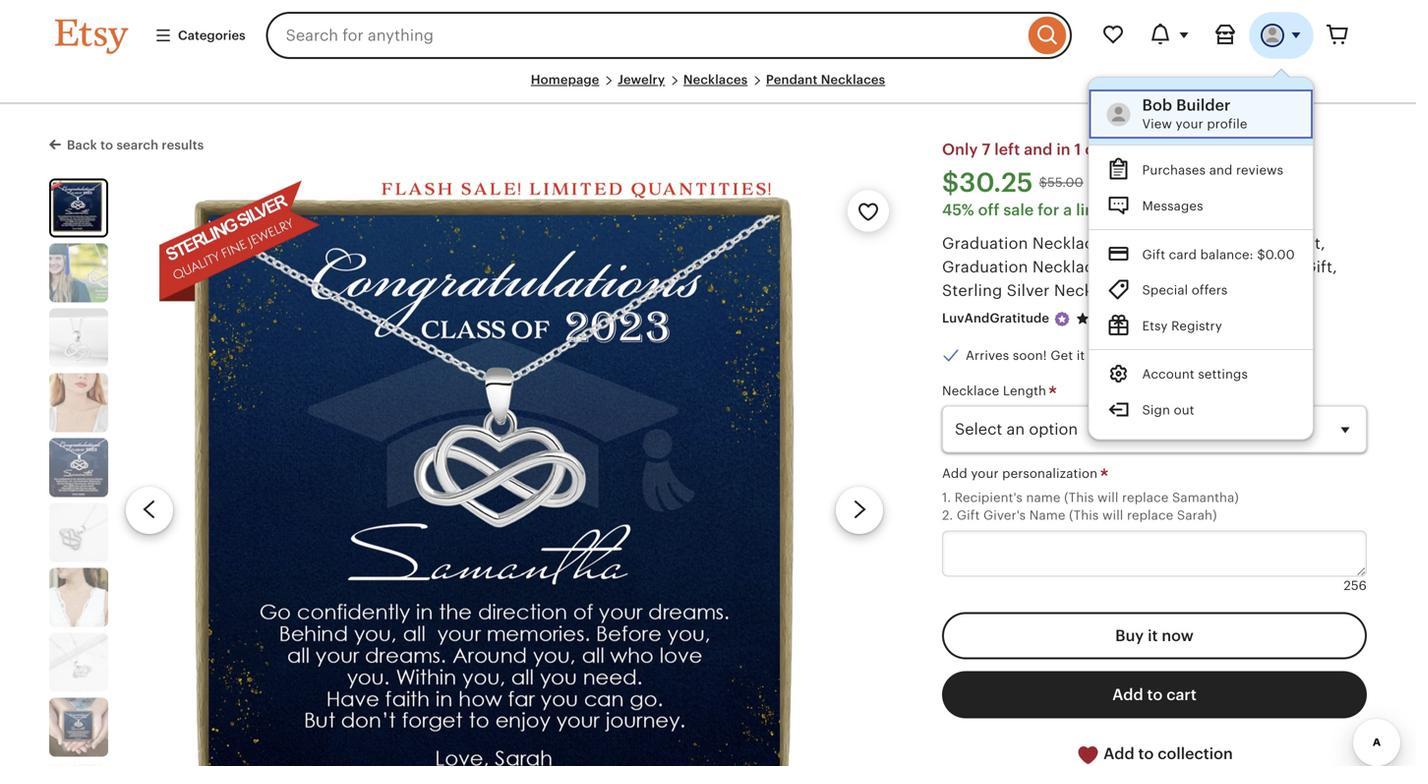 Task type: describe. For each thing, give the bounding box(es) containing it.
etsy
[[1143, 319, 1168, 333]]

0 vertical spatial necklace
[[1033, 234, 1103, 252]]

personalization
[[1003, 466, 1098, 481]]

name
[[1030, 508, 1066, 523]]

buy it now
[[1116, 627, 1194, 645]]

only 7 left and in 1 cart
[[942, 141, 1116, 159]]

sterling
[[942, 282, 1003, 299]]

homepage
[[531, 72, 600, 87]]

necklace,
[[1033, 258, 1108, 276]]

2 vertical spatial necklace
[[942, 384, 1000, 398]]

and inside purchases and reviews link
[[1210, 163, 1233, 178]]

view
[[1143, 117, 1173, 131]]

homepage link
[[531, 72, 600, 87]]

silver
[[1007, 282, 1050, 299]]

graduation necklace gift for her graduation gift graduation image 6 image
[[49, 503, 108, 562]]

luvandgratitude
[[942, 311, 1050, 326]]

45% off sale for a limited time
[[942, 201, 1168, 219]]

graduation necklace gift for her graduation gift graduation image 4 image
[[49, 373, 108, 432]]

1. recipient's name (this will replace samantha) 2. gift giver's name (this will replace sarah)
[[942, 490, 1239, 523]]

by
[[1089, 348, 1104, 363]]

sale
[[1004, 201, 1034, 219]]

purchases
[[1143, 163, 1206, 178]]

back to search results
[[67, 138, 204, 153]]

registry
[[1172, 319, 1223, 333]]

graduation necklace gift for her graduation gift graduation image 7 image
[[49, 568, 108, 627]]

her,
[[1167, 234, 1198, 252]]

time
[[1133, 201, 1168, 219]]

length
[[1003, 384, 1047, 398]]

1.
[[942, 490, 951, 505]]

star_seller image
[[1054, 310, 1071, 328]]

card
[[1169, 247, 1197, 262]]

pendant necklaces link
[[766, 72, 886, 87]]

arrives soon! get it by dec 20-21 if you order today
[[966, 348, 1283, 363]]

today
[[1248, 348, 1283, 363]]

arrives
[[966, 348, 1010, 363]]

dec
[[1108, 348, 1132, 363]]

your inside bob builder view your profile
[[1176, 117, 1204, 131]]

0 vertical spatial bob builder's avatar image
[[1261, 24, 1285, 47]]

7
[[982, 141, 991, 159]]

out
[[1174, 403, 1195, 418]]

$30.25 $55.00
[[942, 167, 1084, 198]]

0 vertical spatial will
[[1098, 490, 1119, 505]]

limited
[[1076, 201, 1130, 219]]

purchases and reviews
[[1143, 163, 1284, 178]]

0 vertical spatial it
[[1077, 348, 1085, 363]]

back
[[67, 138, 97, 153]]

it inside button
[[1148, 627, 1158, 645]]

add for add to cart
[[1113, 686, 1144, 704]]

1
[[1075, 141, 1082, 159]]

now
[[1162, 627, 1194, 645]]

45%
[[942, 201, 975, 219]]

graduation necklace gift for her graduation gift graduation image 2 image
[[49, 243, 108, 302]]

account
[[1143, 367, 1195, 382]]

left
[[995, 141, 1020, 159]]

add your personalization
[[942, 466, 1102, 481]]

samantha)
[[1173, 490, 1239, 505]]

a
[[1064, 201, 1073, 219]]

for for her,
[[1141, 234, 1162, 252]]

in
[[1057, 141, 1071, 159]]

necklaces link
[[684, 72, 748, 87]]

personalized
[[1113, 258, 1210, 276]]

balance:
[[1201, 247, 1254, 262]]

purchases and reviews link
[[1090, 152, 1313, 187]]

soon! get
[[1013, 348, 1073, 363]]

2.
[[942, 508, 954, 523]]

messages
[[1143, 199, 1204, 213]]

0 vertical spatial gift,
[[1293, 234, 1326, 252]]

for for a
[[1038, 201, 1060, 219]]

account settings link
[[1090, 356, 1313, 392]]

reviews
[[1237, 163, 1284, 178]]

1 horizontal spatial graduation necklace gift for her graduation gift graduation image 1 image
[[114, 178, 895, 766]]

etsy registry link
[[1090, 307, 1313, 343]]

jewelry
[[618, 72, 665, 87]]

graduation down messages link
[[1202, 234, 1288, 252]]

graduation up offers
[[1214, 258, 1300, 276]]

bob
[[1143, 96, 1173, 114]]

order
[[1210, 348, 1244, 363]]

sign
[[1143, 403, 1171, 418]]

results
[[162, 138, 204, 153]]

to for cart
[[1148, 686, 1163, 704]]

Search for anything text field
[[266, 12, 1024, 59]]

jewelry link
[[618, 72, 665, 87]]



Task type: locate. For each thing, give the bounding box(es) containing it.
2 vertical spatial to
[[1139, 745, 1154, 763]]

builder
[[1177, 96, 1231, 114]]

menu bar
[[55, 71, 1361, 104]]

1 vertical spatial for
[[1141, 234, 1162, 252]]

1 vertical spatial and
[[1210, 163, 1233, 178]]

1 horizontal spatial bob builder's avatar image
[[1261, 24, 1285, 47]]

for up personalized at top
[[1141, 234, 1162, 252]]

0.00
[[1266, 247, 1296, 262]]

offers
[[1192, 283, 1228, 298]]

if
[[1172, 348, 1181, 363]]

1 horizontal spatial it
[[1148, 627, 1158, 645]]

0 horizontal spatial necklaces
[[684, 72, 748, 87]]

2 necklaces from the left
[[821, 72, 886, 87]]

1 vertical spatial cart
[[1167, 686, 1197, 704]]

256
[[1344, 578, 1367, 593]]

buy it now button
[[942, 613, 1367, 660]]

1 vertical spatial add
[[1113, 686, 1144, 704]]

0 horizontal spatial cart
[[1085, 141, 1116, 159]]

to left collection
[[1139, 745, 1154, 763]]

and left reviews
[[1210, 163, 1233, 178]]

cart right 1
[[1085, 141, 1116, 159]]

1 horizontal spatial gift
[[1108, 234, 1136, 252]]

gift inside bob builder banner
[[1143, 247, 1166, 262]]

add to cart
[[1113, 686, 1197, 704]]

gift left card
[[1143, 247, 1166, 262]]

1 vertical spatial to
[[1148, 686, 1163, 704]]

1 vertical spatial your
[[971, 466, 999, 481]]

necklace length
[[942, 384, 1050, 398]]

0 horizontal spatial bob builder's avatar image
[[1107, 103, 1131, 126]]

0 horizontal spatial graduation necklace gift for her graduation gift graduation image 1 image
[[51, 180, 106, 235]]

necklace down arrives
[[942, 384, 1000, 398]]

your
[[1176, 117, 1204, 131], [971, 466, 999, 481]]

collection
[[1158, 745, 1233, 763]]

add
[[942, 466, 968, 481], [1113, 686, 1144, 704], [1104, 745, 1135, 763]]

will up add your personalization text field
[[1103, 508, 1124, 523]]

gift inside graduation necklace gift for her, graduation gift, graduation necklace, personalized graduation gift, sterling silver necklace
[[1108, 234, 1136, 252]]

necklaces right pendant
[[821, 72, 886, 87]]

sign out link
[[1090, 392, 1313, 427]]

1 vertical spatial replace
[[1127, 508, 1174, 523]]

graduation down "off"
[[942, 234, 1029, 252]]

to for collection
[[1139, 745, 1154, 763]]

gift,
[[1293, 234, 1326, 252], [1304, 258, 1338, 276]]

1 vertical spatial (this
[[1069, 508, 1099, 523]]

buy
[[1116, 627, 1144, 645]]

replace
[[1122, 490, 1169, 505], [1127, 508, 1174, 523]]

add down buy
[[1113, 686, 1144, 704]]

0 horizontal spatial your
[[971, 466, 999, 481]]

add to collection
[[1100, 745, 1233, 763]]

0 vertical spatial (this
[[1065, 490, 1094, 505]]

menu bar containing homepage
[[55, 71, 1361, 104]]

add down add to cart
[[1104, 745, 1135, 763]]

0 horizontal spatial and
[[1024, 141, 1053, 159]]

only
[[942, 141, 978, 159]]

add for add to collection
[[1104, 745, 1135, 763]]

None search field
[[266, 12, 1072, 59]]

special
[[1143, 283, 1189, 298]]

back to search results link
[[49, 134, 204, 154]]

0 vertical spatial add
[[942, 466, 968, 481]]

graduation necklace gift for her graduation gift graduation image 8 image
[[49, 633, 108, 692]]

add to cart button
[[942, 672, 1367, 719]]

sign out
[[1143, 403, 1195, 418]]

etsy registry
[[1143, 319, 1223, 333]]

cart down now
[[1167, 686, 1197, 704]]

gift inside 1. recipient's name (this will replace samantha) 2. gift giver's name (this will replace sarah)
[[957, 508, 980, 523]]

1 necklaces from the left
[[684, 72, 748, 87]]

name
[[1026, 490, 1061, 505]]

1 vertical spatial gift,
[[1304, 258, 1338, 276]]

your down builder
[[1176, 117, 1204, 131]]

pendant
[[766, 72, 818, 87]]

gift card balance: $ 0.00
[[1143, 247, 1296, 262]]

bob builder's avatar image left bob
[[1107, 103, 1131, 126]]

it right buy
[[1148, 627, 1158, 645]]

bob builder view your profile
[[1143, 96, 1248, 131]]

and
[[1024, 141, 1053, 159], [1210, 163, 1233, 178]]

0 vertical spatial to
[[100, 138, 113, 153]]

0 horizontal spatial for
[[1038, 201, 1060, 219]]

1 vertical spatial bob builder's avatar image
[[1107, 103, 1131, 126]]

giver's
[[984, 508, 1026, 523]]

add to collection button
[[942, 731, 1367, 766]]

it left "by"
[[1077, 348, 1085, 363]]

graduation necklace gift for her graduation gift graduation image 9 image
[[49, 698, 108, 757]]

messages link
[[1090, 187, 1313, 223]]

account settings
[[1143, 367, 1248, 382]]

graduation necklace gift for her graduation gift graduation image 5 image
[[49, 438, 108, 497]]

view your profile element
[[1143, 95, 1296, 115]]

for
[[1038, 201, 1060, 219], [1141, 234, 1162, 252]]

to up add to collection button
[[1148, 686, 1163, 704]]

to for search
[[100, 138, 113, 153]]

cart inside button
[[1167, 686, 1197, 704]]

search
[[117, 138, 159, 153]]

1 vertical spatial will
[[1103, 508, 1124, 523]]

1 horizontal spatial cart
[[1167, 686, 1197, 704]]

necklaces
[[684, 72, 748, 87], [821, 72, 886, 87]]

1 horizontal spatial for
[[1141, 234, 1162, 252]]

Add your personalization text field
[[942, 530, 1367, 577]]

luvandgratitude link
[[942, 311, 1050, 326]]

off
[[978, 201, 1000, 219]]

2 horizontal spatial gift
[[1143, 247, 1166, 262]]

gift right 2.
[[957, 508, 980, 523]]

recipient's
[[955, 490, 1023, 505]]

special offers
[[1143, 283, 1228, 298]]

$30.25
[[942, 167, 1034, 198]]

profile
[[1208, 117, 1248, 131]]

sarah)
[[1177, 508, 1217, 523]]

none search field inside bob builder banner
[[266, 12, 1072, 59]]

2 vertical spatial add
[[1104, 745, 1135, 763]]

necklace up necklace,
[[1033, 234, 1103, 252]]

your up recipient's
[[971, 466, 999, 481]]

bob builder's avatar image
[[1261, 24, 1285, 47], [1107, 103, 1131, 126]]

0 vertical spatial for
[[1038, 201, 1060, 219]]

necklaces right jewelry link on the top of page
[[684, 72, 748, 87]]

for left a
[[1038, 201, 1060, 219]]

gift
[[1108, 234, 1136, 252], [1143, 247, 1166, 262], [957, 508, 980, 523]]

gift down limited
[[1108, 234, 1136, 252]]

it
[[1077, 348, 1085, 363], [1148, 627, 1158, 645]]

gift, right '$'
[[1293, 234, 1326, 252]]

1 horizontal spatial and
[[1210, 163, 1233, 178]]

0 vertical spatial your
[[1176, 117, 1204, 131]]

graduation
[[942, 234, 1029, 252], [1202, 234, 1288, 252], [942, 258, 1029, 276], [1214, 258, 1300, 276]]

bob builder banner
[[20, 0, 1397, 440]]

graduation necklace gift for her graduation gift graduation image 3 image
[[49, 308, 108, 367]]

1 horizontal spatial necklaces
[[821, 72, 886, 87]]

categories button
[[140, 18, 260, 53]]

and left in
[[1024, 141, 1053, 159]]

0 vertical spatial cart
[[1085, 141, 1116, 159]]

0 horizontal spatial gift
[[957, 508, 980, 523]]

add for add your personalization
[[942, 466, 968, 481]]

pendant necklaces
[[766, 72, 886, 87]]

bob builder's avatar image up "view your profile" element
[[1261, 24, 1285, 47]]

you
[[1184, 348, 1207, 363]]

add up 1.
[[942, 466, 968, 481]]

21
[[1156, 348, 1169, 363]]

to right back
[[100, 138, 113, 153]]

1 vertical spatial necklace
[[1054, 282, 1125, 299]]

settings
[[1199, 367, 1248, 382]]

1 horizontal spatial your
[[1176, 117, 1204, 131]]

1 vertical spatial it
[[1148, 627, 1158, 645]]

necklace
[[1033, 234, 1103, 252], [1054, 282, 1125, 299], [942, 384, 1000, 398]]

graduation up sterling
[[942, 258, 1029, 276]]

to
[[100, 138, 113, 153], [1148, 686, 1163, 704], [1139, 745, 1154, 763]]

gift, right the 0.00
[[1304, 258, 1338, 276]]

graduation necklace gift for her, graduation gift, graduation necklace, personalized graduation gift, sterling silver necklace
[[942, 234, 1338, 299]]

20-
[[1135, 348, 1156, 363]]

for inside graduation necklace gift for her, graduation gift, graduation necklace, personalized graduation gift, sterling silver necklace
[[1141, 234, 1162, 252]]

graduation necklace gift for her graduation gift graduation image 1 image
[[114, 178, 895, 766], [51, 180, 106, 235]]

0 vertical spatial and
[[1024, 141, 1053, 159]]

will down personalization
[[1098, 490, 1119, 505]]

special offers link
[[1090, 272, 1313, 307]]

categories
[[178, 28, 246, 43]]

will
[[1098, 490, 1119, 505], [1103, 508, 1124, 523]]

0 horizontal spatial it
[[1077, 348, 1085, 363]]

$
[[1258, 247, 1266, 262]]

0 vertical spatial replace
[[1122, 490, 1169, 505]]

necklace down necklace,
[[1054, 282, 1125, 299]]

$55.00
[[1039, 175, 1084, 190]]



Task type: vqa. For each thing, say whether or not it's contained in the screenshot.
more
no



